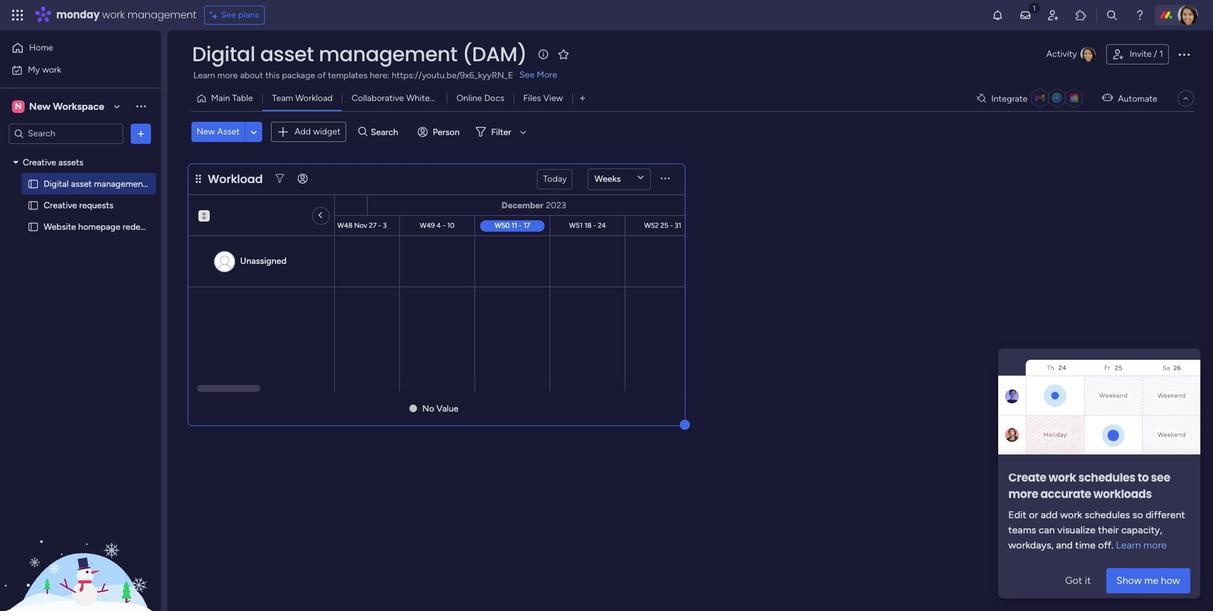 Task type: describe. For each thing, give the bounding box(es) containing it.
1 horizontal spatial (dam)
[[463, 40, 527, 68]]

it
[[1085, 575, 1091, 587]]

public board image for creative requests
[[27, 199, 39, 211]]

view
[[543, 93, 563, 104]]

to
[[1138, 470, 1149, 486]]

website homepage redesign
[[44, 222, 157, 232]]

my work button
[[8, 60, 136, 80]]

18
[[585, 221, 592, 229]]

public board image for website homepage redesign
[[27, 221, 39, 233]]

- for w49   4 - 10
[[443, 221, 446, 229]]

james peterson image
[[1178, 5, 1198, 25]]

inbox image
[[1019, 9, 1032, 21]]

redesign
[[123, 222, 157, 232]]

unassigned
[[240, 256, 287, 266]]

main table button
[[192, 88, 263, 109]]

this
[[265, 70, 280, 81]]

main
[[211, 93, 230, 104]]

arrow down image
[[516, 125, 531, 140]]

1
[[1160, 49, 1164, 59]]

website
[[44, 222, 76, 232]]

value
[[437, 404, 459, 414]]

see plans button
[[204, 6, 265, 25]]

today
[[543, 173, 567, 184]]

caret down image
[[13, 158, 18, 167]]

1 vertical spatial workload
[[208, 171, 263, 187]]

show
[[1117, 575, 1142, 587]]

0 vertical spatial digital
[[192, 40, 255, 68]]

see inside learn more about this package of templates here: https://youtu.be/9x6_kyyrn_e see more
[[520, 70, 535, 80]]

help
[[1117, 580, 1140, 593]]

17
[[524, 221, 530, 229]]

dapulse drag handle 3 image
[[196, 174, 201, 184]]

learn more
[[1114, 540, 1167, 552]]

schedules inside create work schedules to see more accurate workloads
[[1079, 470, 1136, 486]]

2 - from the left
[[378, 221, 381, 229]]

asset
[[217, 127, 240, 137]]

w49
[[420, 221, 435, 229]]

invite members image
[[1047, 9, 1060, 21]]

teams
[[1009, 525, 1037, 537]]

help image
[[1134, 9, 1147, 21]]

w51   18 - 24
[[569, 221, 606, 229]]

schedules inside edit or add work schedules so different teams can visualize their capacity, workdays, and time off.
[[1085, 509, 1130, 521]]

w50   11 - 17
[[495, 221, 530, 229]]

collapse board header image
[[1181, 94, 1191, 104]]

3
[[383, 221, 387, 229]]

activity
[[1047, 49, 1078, 59]]

more for learn more
[[1144, 540, 1167, 552]]

workspace selection element
[[12, 99, 106, 114]]

table
[[232, 93, 253, 104]]

got it button
[[1055, 569, 1102, 594]]

templates
[[328, 70, 368, 81]]

2 vertical spatial management
[[94, 179, 146, 189]]

dapulse integrations image
[[977, 94, 987, 103]]

see plans
[[221, 9, 259, 20]]

1 vertical spatial options image
[[135, 127, 147, 140]]

widget
[[313, 126, 341, 137]]

w52
[[644, 221, 659, 229]]

select product image
[[11, 9, 24, 21]]

asset inside list box
[[71, 179, 92, 189]]

new asset button
[[192, 122, 245, 142]]

team workload button
[[263, 88, 342, 109]]

24
[[598, 221, 606, 229]]

learn for learn more
[[1116, 540, 1141, 552]]

so
[[1133, 509, 1144, 521]]

more
[[537, 70, 557, 80]]

monday
[[56, 8, 100, 22]]

see
[[1151, 470, 1171, 486]]

how
[[1161, 575, 1181, 587]]

add to favorites image
[[557, 48, 570, 60]]

requests
[[79, 200, 114, 211]]

learn more link
[[1114, 540, 1167, 552]]

new workspace
[[29, 100, 104, 112]]

files
[[523, 93, 541, 104]]

Digital asset management (DAM) field
[[189, 40, 530, 68]]

1 horizontal spatial digital asset management (dam)
[[192, 40, 527, 68]]

0 horizontal spatial digital asset management (dam)
[[44, 179, 174, 189]]

workloads
[[1094, 487, 1152, 502]]

home
[[29, 42, 53, 53]]

25
[[661, 221, 669, 229]]

new for new asset
[[197, 127, 215, 137]]

w48   nov 27 - 3
[[337, 221, 387, 229]]

and
[[1056, 540, 1073, 552]]

0 vertical spatial management
[[127, 8, 196, 22]]

list box containing creative assets
[[0, 149, 174, 408]]

of
[[317, 70, 326, 81]]

- for w51   18 - 24
[[593, 221, 596, 229]]

no value
[[422, 404, 459, 414]]

lottie animation image
[[0, 484, 161, 612]]

more inside create work schedules to see more accurate workloads
[[1009, 487, 1039, 502]]

13
[[210, 221, 217, 229]]

invite / 1
[[1130, 49, 1164, 59]]

add widget button
[[271, 122, 346, 142]]

package
[[282, 70, 315, 81]]

add widget
[[295, 126, 341, 137]]

creative requests
[[44, 200, 114, 211]]

angle right image
[[320, 210, 322, 221]]



Task type: locate. For each thing, give the bounding box(es) containing it.
creative up website
[[44, 200, 77, 211]]

3 - from the left
[[443, 221, 446, 229]]

1 vertical spatial learn
[[1116, 540, 1141, 552]]

visualize
[[1058, 525, 1096, 537]]

apps image
[[1075, 9, 1088, 21]]

1 vertical spatial asset
[[71, 179, 92, 189]]

0 vertical spatial public board image
[[27, 199, 39, 211]]

different
[[1146, 509, 1186, 521]]

work for my
[[42, 64, 61, 75]]

- right 18
[[593, 221, 596, 229]]

add
[[295, 126, 311, 137]]

1 vertical spatial public board image
[[27, 221, 39, 233]]

me
[[1145, 575, 1159, 587]]

workdays,
[[1009, 540, 1054, 552]]

or
[[1029, 509, 1039, 521]]

person button
[[413, 122, 467, 142]]

new right n
[[29, 100, 51, 112]]

digital asset management (dam) up templates
[[192, 40, 527, 68]]

team workload
[[272, 93, 333, 104]]

1 vertical spatial management
[[319, 40, 458, 68]]

1 vertical spatial schedules
[[1085, 509, 1130, 521]]

1 vertical spatial more
[[1009, 487, 1039, 502]]

management
[[127, 8, 196, 22], [319, 40, 458, 68], [94, 179, 146, 189]]

autopilot image
[[1103, 90, 1113, 106]]

more up main table button
[[217, 70, 238, 81]]

0 horizontal spatial options image
[[135, 127, 147, 140]]

1 horizontal spatial options image
[[1177, 47, 1192, 62]]

edit
[[1009, 509, 1027, 521]]

n
[[15, 101, 22, 112]]

w52   25 - 31
[[644, 221, 682, 229]]

help button
[[1106, 576, 1150, 597]]

home button
[[8, 38, 136, 58]]

work up accurate on the right of the page
[[1049, 470, 1077, 486]]

learn inside learn more about this package of templates here: https://youtu.be/9x6_kyyrn_e see more
[[193, 70, 215, 81]]

work right "monday"
[[102, 8, 125, 22]]

see
[[221, 9, 236, 20], [520, 70, 535, 80]]

w48
[[337, 221, 353, 229]]

- for w52   25 - 31
[[670, 221, 673, 229]]

2023
[[546, 200, 566, 210]]

- right 4 in the left of the page
[[443, 221, 446, 229]]

notifications image
[[992, 9, 1004, 21]]

workspace image
[[12, 100, 25, 113]]

https://youtu.be/9x6_kyyrn_e
[[392, 70, 513, 81]]

new left asset
[[197, 127, 215, 137]]

0 vertical spatial asset
[[260, 40, 314, 68]]

main table
[[211, 93, 253, 104]]

v2 search image
[[358, 125, 368, 139]]

homepage
[[78, 222, 120, 232]]

0 horizontal spatial learn
[[193, 70, 215, 81]]

- for w46   13 - 19
[[219, 221, 221, 229]]

1 horizontal spatial learn
[[1116, 540, 1141, 552]]

1 - from the left
[[219, 221, 221, 229]]

got
[[1065, 575, 1083, 587]]

creative up public board image
[[23, 157, 56, 168]]

10
[[447, 221, 455, 229]]

0 vertical spatial see
[[221, 9, 236, 20]]

schedules up their
[[1085, 509, 1130, 521]]

1 vertical spatial (dam)
[[148, 179, 174, 189]]

files view
[[523, 93, 563, 104]]

november
[[174, 200, 216, 210]]

w49   4 - 10
[[420, 221, 455, 229]]

1 public board image from the top
[[27, 199, 39, 211]]

lottie animation element
[[0, 484, 161, 612]]

public board image left website
[[27, 221, 39, 233]]

- for w50   11 - 17
[[519, 221, 522, 229]]

my
[[28, 64, 40, 75]]

2 public board image from the top
[[27, 221, 39, 233]]

0 horizontal spatial new
[[29, 100, 51, 112]]

show me how
[[1117, 575, 1181, 587]]

Search field
[[368, 123, 406, 141]]

2 vertical spatial more
[[1144, 540, 1167, 552]]

more inside learn more about this package of templates here: https://youtu.be/9x6_kyyrn_e see more
[[217, 70, 238, 81]]

v2 collapse up image
[[198, 210, 210, 218]]

integrate
[[992, 93, 1028, 104]]

v2 collapse down image
[[198, 210, 210, 218]]

1 horizontal spatial new
[[197, 127, 215, 137]]

workload
[[295, 93, 333, 104], [208, 171, 263, 187]]

5 - from the left
[[593, 221, 596, 229]]

workspace options image
[[135, 100, 147, 113]]

0 vertical spatial learn
[[193, 70, 215, 81]]

files view button
[[514, 88, 573, 109]]

new for new workspace
[[29, 100, 51, 112]]

workload inside team workload button
[[295, 93, 333, 104]]

person
[[433, 127, 460, 138]]

show board description image
[[536, 48, 551, 61]]

whiteboard
[[406, 93, 453, 104]]

(dam) left dapulse drag handle 3 image
[[148, 179, 174, 189]]

6 - from the left
[[670, 221, 673, 229]]

search everything image
[[1106, 9, 1119, 21]]

0 vertical spatial (dam)
[[463, 40, 527, 68]]

w46   13 - 19
[[194, 221, 230, 229]]

option
[[0, 151, 161, 154]]

workload right dapulse drag handle 3 image
[[208, 171, 263, 187]]

1 horizontal spatial more
[[1009, 487, 1039, 502]]

workspace
[[53, 100, 104, 112]]

learn for learn more about this package of templates here: https://youtu.be/9x6_kyyrn_e see more
[[193, 70, 215, 81]]

got it
[[1065, 575, 1091, 587]]

time
[[1076, 540, 1096, 552]]

asset
[[260, 40, 314, 68], [71, 179, 92, 189]]

work right the my in the left top of the page
[[42, 64, 61, 75]]

digital
[[192, 40, 255, 68], [44, 179, 69, 189]]

Search in workspace field
[[27, 126, 106, 141]]

2 horizontal spatial more
[[1144, 540, 1167, 552]]

work up visualize
[[1061, 509, 1083, 521]]

public board image down public board image
[[27, 199, 39, 211]]

their
[[1098, 525, 1119, 537]]

0 vertical spatial schedules
[[1079, 470, 1136, 486]]

0 horizontal spatial workload
[[208, 171, 263, 187]]

0 horizontal spatial (dam)
[[148, 179, 174, 189]]

1 vertical spatial see
[[520, 70, 535, 80]]

see left the more
[[520, 70, 535, 80]]

docs
[[484, 93, 505, 104]]

more dots image
[[661, 174, 670, 184]]

capacity,
[[1122, 525, 1163, 537]]

more for learn more about this package of templates here: https://youtu.be/9x6_kyyrn_e see more
[[217, 70, 238, 81]]

invite
[[1130, 49, 1152, 59]]

add view image
[[580, 94, 585, 103]]

(dam)
[[463, 40, 527, 68], [148, 179, 174, 189]]

collaborative whiteboard button
[[342, 88, 453, 109]]

work inside button
[[42, 64, 61, 75]]

asset up creative requests in the top of the page
[[71, 179, 92, 189]]

4
[[437, 221, 441, 229]]

nov
[[354, 221, 367, 229]]

- right 11
[[519, 221, 522, 229]]

digital down creative assets
[[44, 179, 69, 189]]

19
[[223, 221, 230, 229]]

0 vertical spatial new
[[29, 100, 51, 112]]

1 horizontal spatial asset
[[260, 40, 314, 68]]

create
[[1009, 470, 1047, 486]]

off.
[[1098, 540, 1114, 552]]

create work schedules to see more accurate workloads
[[1009, 470, 1171, 502]]

1 vertical spatial digital asset management (dam)
[[44, 179, 174, 189]]

- right the "13"
[[219, 221, 221, 229]]

work for create
[[1049, 470, 1077, 486]]

accurate
[[1041, 487, 1092, 502]]

list box
[[0, 149, 174, 408]]

0 vertical spatial digital asset management (dam)
[[192, 40, 527, 68]]

0 vertical spatial options image
[[1177, 47, 1192, 62]]

activity button
[[1042, 44, 1102, 64]]

1 vertical spatial digital
[[44, 179, 69, 189]]

options image right 1
[[1177, 47, 1192, 62]]

digital asset management (dam) up the requests
[[44, 179, 174, 189]]

1 vertical spatial creative
[[44, 200, 77, 211]]

learn down capacity,
[[1116, 540, 1141, 552]]

work inside edit or add work schedules so different teams can visualize their capacity, workdays, and time off.
[[1061, 509, 1083, 521]]

team
[[272, 93, 293, 104]]

see left plans at the top left of page
[[221, 9, 236, 20]]

- left the 31
[[670, 221, 673, 229]]

asset up package in the left top of the page
[[260, 40, 314, 68]]

collaborative whiteboard online docs
[[352, 93, 505, 104]]

add
[[1041, 509, 1058, 521]]

more down create
[[1009, 487, 1039, 502]]

see inside button
[[221, 9, 236, 20]]

0 vertical spatial workload
[[295, 93, 333, 104]]

0 horizontal spatial digital
[[44, 179, 69, 189]]

no
[[422, 404, 434, 414]]

1 vertical spatial new
[[197, 127, 215, 137]]

creative for creative requests
[[44, 200, 77, 211]]

assets
[[58, 157, 83, 168]]

angle down image
[[251, 128, 257, 137]]

work for monday
[[102, 8, 125, 22]]

0 vertical spatial creative
[[23, 157, 56, 168]]

creative for creative assets
[[23, 157, 56, 168]]

1 horizontal spatial digital
[[192, 40, 255, 68]]

digital up about
[[192, 40, 255, 68]]

- left 3
[[378, 221, 381, 229]]

public board image
[[27, 199, 39, 211], [27, 221, 39, 233]]

collaborative
[[352, 93, 404, 104]]

0 vertical spatial more
[[217, 70, 238, 81]]

schedules up the workloads at the right
[[1079, 470, 1136, 486]]

creative assets
[[23, 157, 83, 168]]

automate
[[1118, 93, 1158, 104]]

work inside create work schedules to see more accurate workloads
[[1049, 470, 1077, 486]]

1 image
[[1029, 1, 1040, 15]]

1 horizontal spatial workload
[[295, 93, 333, 104]]

options image down workspace options icon
[[135, 127, 147, 140]]

options image
[[1177, 47, 1192, 62], [135, 127, 147, 140]]

show me how button
[[1107, 569, 1191, 594]]

(dam) up docs
[[463, 40, 527, 68]]

my work
[[28, 64, 61, 75]]

4 - from the left
[[519, 221, 522, 229]]

new inside button
[[197, 127, 215, 137]]

learn up main
[[193, 70, 215, 81]]

public board image
[[27, 178, 39, 190]]

can
[[1039, 525, 1055, 537]]

0 horizontal spatial see
[[221, 9, 236, 20]]

online docs button
[[447, 88, 514, 109]]

w50
[[495, 221, 510, 229]]

new inside workspace selection element
[[29, 100, 51, 112]]

more down capacity,
[[1144, 540, 1167, 552]]

learn more about this package of templates here: https://youtu.be/9x6_kyyrn_e see more
[[193, 70, 557, 81]]

filter
[[491, 127, 511, 138]]

weeks
[[595, 173, 621, 184]]

workload down 'of'
[[295, 93, 333, 104]]

0 horizontal spatial asset
[[71, 179, 92, 189]]

december
[[502, 200, 544, 210]]

about
[[240, 70, 263, 81]]

v2 funnel image
[[276, 174, 284, 184]]

1 horizontal spatial see
[[520, 70, 535, 80]]

plans
[[238, 9, 259, 20]]

invite / 1 button
[[1107, 44, 1169, 64]]

0 horizontal spatial more
[[217, 70, 238, 81]]



Task type: vqa. For each thing, say whether or not it's contained in the screenshot.
W46
yes



